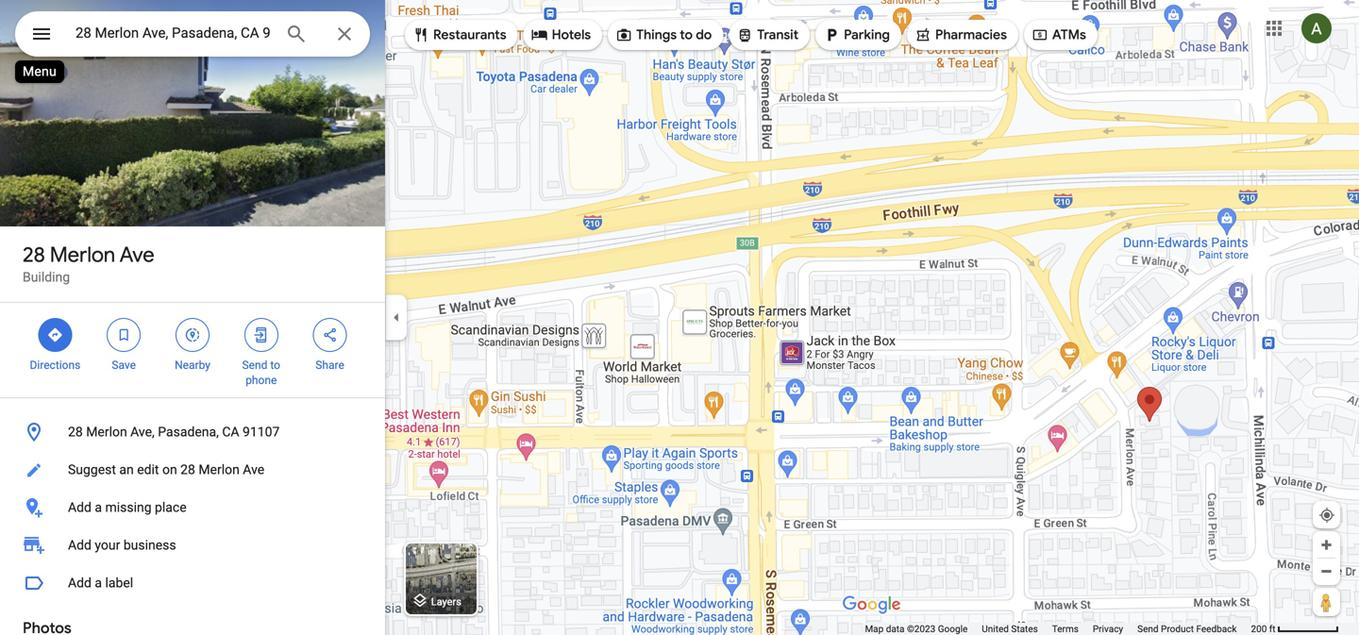 Task type: locate. For each thing, give the bounding box(es) containing it.
0 horizontal spatial to
[[270, 359, 280, 372]]

1 vertical spatial merlon
[[86, 424, 127, 440]]

things
[[636, 26, 677, 43]]

0 vertical spatial add
[[68, 500, 91, 515]]

place
[[155, 500, 187, 515]]

28
[[23, 242, 45, 268], [68, 424, 83, 440], [180, 462, 195, 478]]

1 vertical spatial a
[[95, 575, 102, 591]]

ft
[[1269, 623, 1276, 635]]

parking
[[844, 26, 890, 43]]

united
[[982, 623, 1009, 635]]

2 add from the top
[[68, 538, 91, 553]]

layers
[[431, 596, 461, 608]]


[[616, 25, 633, 45]]

1 horizontal spatial ave
[[243, 462, 264, 478]]

merlon inside the 28 merlon ave, pasadena, ca 91107 'button'
[[86, 424, 127, 440]]

add inside add your business link
[[68, 538, 91, 553]]

save
[[112, 359, 136, 372]]

send left product on the right of the page
[[1137, 623, 1159, 635]]

28 up building
[[23, 242, 45, 268]]

collapse side panel image
[[386, 307, 407, 328]]


[[321, 325, 338, 345]]

merlon down ca
[[199, 462, 240, 478]]

2 vertical spatial add
[[68, 575, 91, 591]]

0 vertical spatial merlon
[[50, 242, 115, 268]]

atms
[[1052, 26, 1086, 43]]

200 ft
[[1251, 623, 1276, 635]]

0 vertical spatial a
[[95, 500, 102, 515]]

show your location image
[[1319, 507, 1336, 524]]


[[1032, 25, 1049, 45]]

200
[[1251, 623, 1267, 635]]

merlon up building
[[50, 242, 115, 268]]

0 vertical spatial 28
[[23, 242, 45, 268]]

 hotels
[[531, 25, 591, 45]]

nearby
[[175, 359, 210, 372]]

terms button
[[1052, 623, 1079, 635]]

merlon inside 28 merlon ave building
[[50, 242, 115, 268]]

a inside add a label button
[[95, 575, 102, 591]]

add for add your business
[[68, 538, 91, 553]]

 things to do
[[616, 25, 712, 45]]

merlon inside suggest an edit on 28 merlon ave 'button'
[[199, 462, 240, 478]]

1 horizontal spatial send
[[1137, 623, 1159, 635]]

1 vertical spatial add
[[68, 538, 91, 553]]

3 add from the top
[[68, 575, 91, 591]]

a left label
[[95, 575, 102, 591]]

add inside add a missing place button
[[68, 500, 91, 515]]

91107
[[243, 424, 280, 440]]

none field inside 28 merlon ave, pasadena, ca 91107 field
[[76, 22, 270, 44]]

2 a from the top
[[95, 575, 102, 591]]

0 horizontal spatial send
[[242, 359, 268, 372]]

terms
[[1052, 623, 1079, 635]]

google maps element
[[0, 0, 1359, 635]]

privacy button
[[1093, 623, 1123, 635]]

google
[[938, 623, 968, 635]]

0 vertical spatial to
[[680, 26, 693, 43]]

2 vertical spatial merlon
[[199, 462, 240, 478]]

28 up suggest
[[68, 424, 83, 440]]

send inside send to phone
[[242, 359, 268, 372]]

0 vertical spatial ave
[[119, 242, 154, 268]]

28 inside 28 merlon ave building
[[23, 242, 45, 268]]

ave up the 
[[119, 242, 154, 268]]

0 horizontal spatial ave
[[119, 242, 154, 268]]

google account: angela cha  
(angela.cha@adept.ai) image
[[1302, 13, 1332, 44]]


[[47, 325, 64, 345]]

a inside add a missing place button
[[95, 500, 102, 515]]

send for send product feedback
[[1137, 623, 1159, 635]]

None field
[[76, 22, 270, 44]]

to
[[680, 26, 693, 43], [270, 359, 280, 372]]


[[412, 25, 429, 45]]

add for add a missing place
[[68, 500, 91, 515]]

add your business
[[68, 538, 176, 553]]

1 vertical spatial to
[[270, 359, 280, 372]]

a left missing
[[95, 500, 102, 515]]

send up "phone"
[[242, 359, 268, 372]]

ave
[[119, 242, 154, 268], [243, 462, 264, 478]]

0 vertical spatial send
[[242, 359, 268, 372]]

©2023
[[907, 623, 936, 635]]

add left label
[[68, 575, 91, 591]]

1 vertical spatial ave
[[243, 462, 264, 478]]

28 Merlon Ave, Pasadena, CA 91107 field
[[15, 11, 370, 57]]

business
[[123, 538, 176, 553]]

0 horizontal spatial 28
[[23, 242, 45, 268]]

merlon for ave,
[[86, 424, 127, 440]]

footer
[[865, 623, 1251, 635]]

add down suggest
[[68, 500, 91, 515]]

add left your
[[68, 538, 91, 553]]

suggest
[[68, 462, 116, 478]]

suggest an edit on 28 merlon ave button
[[0, 451, 385, 489]]

your
[[95, 538, 120, 553]]

add inside add a label button
[[68, 575, 91, 591]]

1 horizontal spatial 28
[[68, 424, 83, 440]]

ave down 91107
[[243, 462, 264, 478]]

missing
[[105, 500, 152, 515]]

add
[[68, 500, 91, 515], [68, 538, 91, 553], [68, 575, 91, 591]]

2 horizontal spatial 28
[[180, 462, 195, 478]]

send inside button
[[1137, 623, 1159, 635]]

1 vertical spatial send
[[1137, 623, 1159, 635]]

1 add from the top
[[68, 500, 91, 515]]

send
[[242, 359, 268, 372], [1137, 623, 1159, 635]]

1 a from the top
[[95, 500, 102, 515]]

footer inside google maps element
[[865, 623, 1251, 635]]

merlon left ave,
[[86, 424, 127, 440]]

label
[[105, 575, 133, 591]]

28 right on
[[180, 462, 195, 478]]

footer containing map data ©2023 google
[[865, 623, 1251, 635]]

1 vertical spatial 28
[[68, 424, 83, 440]]

send product feedback
[[1137, 623, 1237, 635]]

do
[[696, 26, 712, 43]]

28 merlon ave, pasadena, ca 91107
[[68, 424, 280, 440]]

a
[[95, 500, 102, 515], [95, 575, 102, 591]]

edit
[[137, 462, 159, 478]]

to left do at the top of page
[[680, 26, 693, 43]]

28 merlon ave main content
[[0, 0, 385, 635]]

ave,
[[130, 424, 155, 440]]

merlon
[[50, 242, 115, 268], [86, 424, 127, 440], [199, 462, 240, 478]]


[[253, 325, 270, 345]]


[[184, 325, 201, 345]]

1 horizontal spatial to
[[680, 26, 693, 43]]

data
[[886, 623, 905, 635]]

to up "phone"
[[270, 359, 280, 372]]



Task type: vqa. For each thing, say whether or not it's contained in the screenshot.


Task type: describe. For each thing, give the bounding box(es) containing it.
share
[[316, 359, 344, 372]]

2 vertical spatial 28
[[180, 462, 195, 478]]

to inside  things to do
[[680, 26, 693, 43]]

map
[[865, 623, 884, 635]]

suggest an edit on 28 merlon ave
[[68, 462, 264, 478]]

200 ft button
[[1251, 623, 1339, 635]]

send for send to phone
[[242, 359, 268, 372]]

zoom out image
[[1320, 564, 1334, 579]]

send to phone
[[242, 359, 280, 387]]

add a missing place
[[68, 500, 187, 515]]


[[823, 25, 840, 45]]

28 merlon ave building
[[23, 242, 154, 285]]

 restaurants
[[412, 25, 507, 45]]

pasadena,
[[158, 424, 219, 440]]

 atms
[[1032, 25, 1086, 45]]

ave inside 'button'
[[243, 462, 264, 478]]

28 for ave,
[[68, 424, 83, 440]]

ave inside 28 merlon ave building
[[119, 242, 154, 268]]


[[115, 325, 132, 345]]

restaurants
[[433, 26, 507, 43]]

add for add a label
[[68, 575, 91, 591]]

 parking
[[823, 25, 890, 45]]

transit
[[757, 26, 799, 43]]

pharmacies
[[935, 26, 1007, 43]]

feedback
[[1196, 623, 1237, 635]]

directions
[[30, 359, 81, 372]]

 pharmacies
[[915, 25, 1007, 45]]

to inside send to phone
[[270, 359, 280, 372]]

phone
[[246, 374, 277, 387]]

show street view coverage image
[[1313, 588, 1340, 616]]

send product feedback button
[[1137, 623, 1237, 635]]

 transit
[[736, 25, 799, 45]]

actions for 28 merlon ave region
[[0, 303, 385, 397]]

add a label
[[68, 575, 133, 591]]


[[736, 25, 753, 45]]

add your business link
[[0, 527, 385, 564]]

on
[[162, 462, 177, 478]]


[[915, 25, 932, 45]]

map data ©2023 google
[[865, 623, 968, 635]]

ca
[[222, 424, 239, 440]]

 search field
[[15, 11, 370, 60]]

an
[[119, 462, 134, 478]]

28 for ave
[[23, 242, 45, 268]]

product
[[1161, 623, 1194, 635]]

building
[[23, 269, 70, 285]]

zoom in image
[[1320, 538, 1334, 552]]

merlon for ave
[[50, 242, 115, 268]]

states
[[1011, 623, 1038, 635]]

a for label
[[95, 575, 102, 591]]

28 merlon ave, pasadena, ca 91107 button
[[0, 413, 385, 451]]

united states button
[[982, 623, 1038, 635]]

united states
[[982, 623, 1038, 635]]


[[30, 20, 53, 48]]

privacy
[[1093, 623, 1123, 635]]


[[531, 25, 548, 45]]

a for missing
[[95, 500, 102, 515]]

add a missing place button
[[0, 489, 385, 527]]

add a label button
[[0, 564, 385, 602]]

 button
[[15, 11, 68, 60]]

hotels
[[552, 26, 591, 43]]



